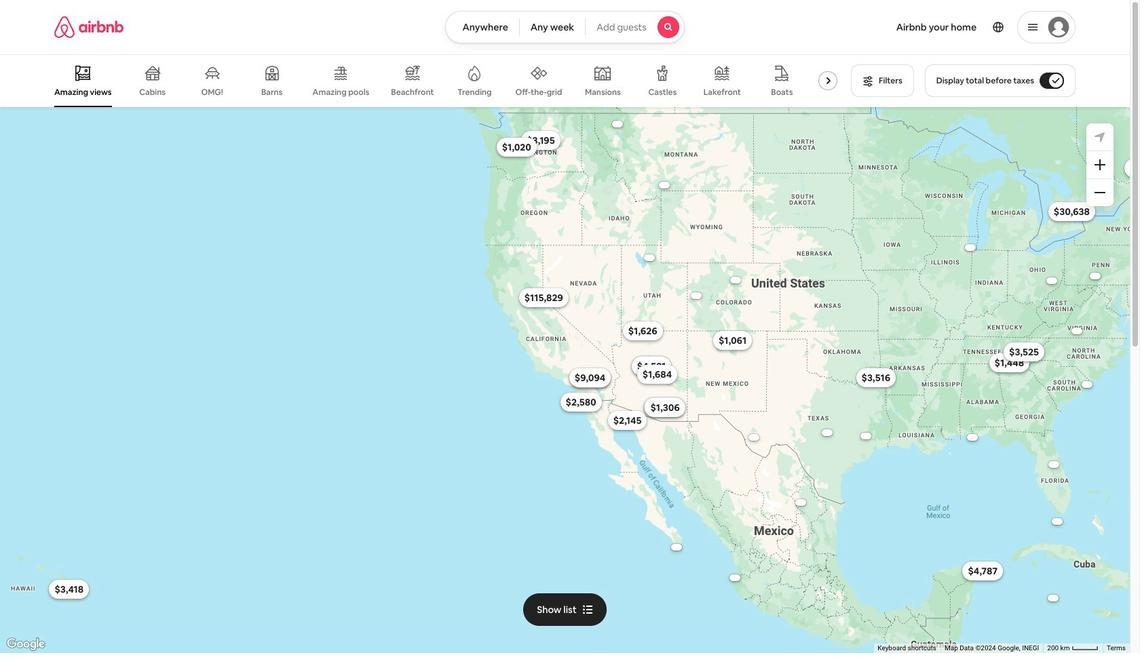Task type: vqa. For each thing, say whether or not it's contained in the screenshot.
google Image
yes



Task type: locate. For each thing, give the bounding box(es) containing it.
zoom in image
[[1095, 160, 1106, 170]]

zoom out image
[[1095, 187, 1106, 198]]

None search field
[[446, 11, 685, 43]]

group
[[54, 54, 867, 107]]



Task type: describe. For each thing, give the bounding box(es) containing it.
google map
showing 54 stays. region
[[0, 107, 1140, 654]]

profile element
[[701, 0, 1076, 54]]

google image
[[3, 636, 48, 654]]



